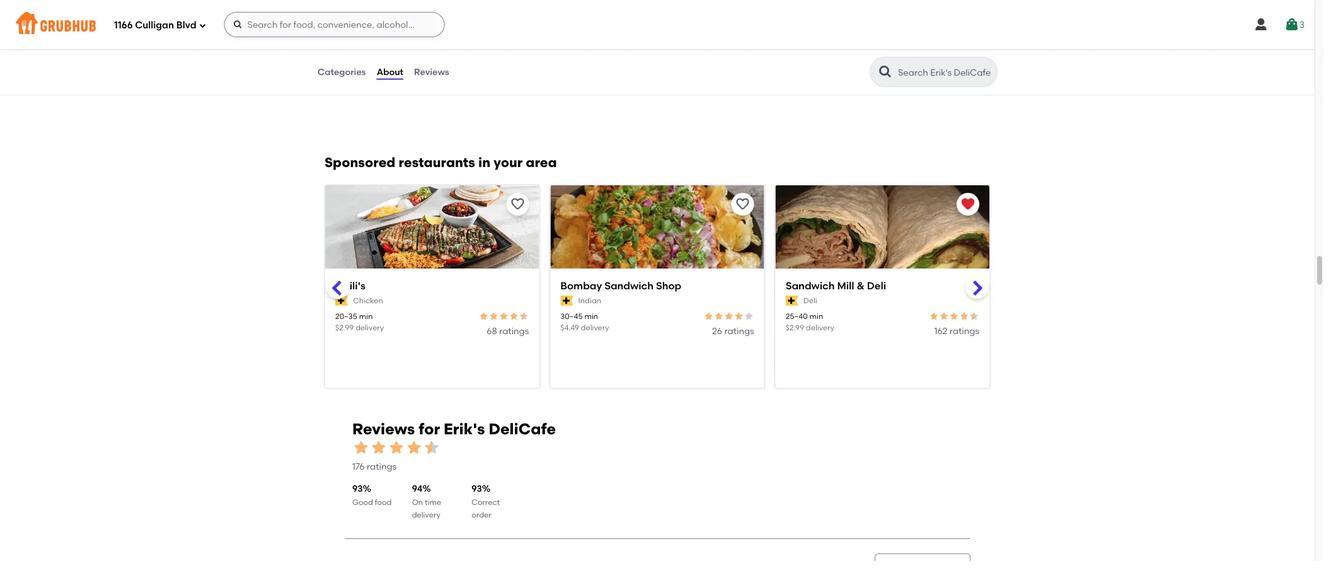 Task type: describe. For each thing, give the bounding box(es) containing it.
68 ratings
[[487, 326, 529, 336]]

reviews for erik's delicafe
[[352, 420, 556, 438]]

svg image inside 3 button
[[1285, 17, 1300, 32]]

94
[[412, 484, 423, 494]]

0 vertical spatial deli
[[867, 280, 886, 292]]

saved restaurant button
[[957, 193, 980, 216]]

30–45
[[561, 312, 583, 321]]

Search Erik's DeliCafe search field
[[897, 66, 994, 78]]

0 horizontal spatial deli
[[804, 296, 818, 305]]

Search for food, convenience, alcohol... search field
[[224, 12, 445, 37]]

min for sandwich mill & deli
[[810, 312, 824, 321]]

1 horizontal spatial delicafe
[[489, 420, 556, 438]]

sandwich mill & deli link
[[786, 279, 980, 293]]

bombay sandwich shop link
[[561, 279, 754, 293]]

ratings for sandwich mill & deli
[[950, 326, 980, 336]]

proceed to checkout
[[969, 355, 1060, 366]]

26
[[712, 326, 723, 336]]

save this restaurant image for chili's
[[510, 197, 525, 212]]

search icon image
[[878, 64, 893, 79]]

sandwich mill & deli
[[786, 280, 886, 292]]

25–40 min $2.99 delivery
[[786, 312, 835, 332]]

1 sandwich from the left
[[605, 280, 654, 292]]

svg image
[[199, 22, 207, 29]]

ratings for bombay sandwich shop
[[725, 326, 754, 336]]

3
[[1300, 19, 1305, 30]]

93 correct order
[[472, 484, 500, 520]]

save this restaurant button for bombay sandwich shop
[[732, 193, 754, 216]]

view
[[325, 35, 346, 46]]

for
[[419, 420, 440, 438]]

26 ratings
[[712, 326, 754, 336]]

blvd
[[176, 20, 196, 31]]

about button
[[376, 49, 404, 95]]

subscription pass image for bombay sandwich shop
[[561, 296, 573, 306]]

order
[[472, 510, 492, 520]]

categories
[[318, 66, 366, 77]]

sandwich mill & deli logo image
[[776, 186, 990, 291]]

saved restaurant image
[[961, 197, 976, 212]]

$4.49
[[561, 323, 579, 332]]

on
[[412, 498, 423, 507]]

1166 culligan blvd
[[114, 20, 196, 31]]

view more about erik's delicafe
[[325, 35, 461, 46]]

chili's
[[335, 280, 366, 292]]

save this restaurant button for chili's
[[506, 193, 529, 216]]

68
[[487, 326, 497, 336]]

bombay sandwich shop logo image
[[551, 186, 765, 291]]

chili's logo image
[[325, 186, 539, 291]]

main navigation navigation
[[0, 0, 1315, 49]]

3 button
[[1285, 13, 1305, 36]]

sponsored restaurants in your area
[[325, 155, 557, 171]]

1166
[[114, 20, 133, 31]]

reviews button
[[414, 49, 450, 95]]

93 for 93 correct order
[[472, 484, 482, 494]]

chili's link
[[335, 279, 529, 293]]

proceed to checkout button
[[930, 349, 1099, 372]]

94 on time delivery
[[412, 484, 441, 520]]

delivery for bombay sandwich shop
[[581, 323, 609, 332]]



Task type: locate. For each thing, give the bounding box(es) containing it.
1 vertical spatial deli
[[804, 296, 818, 305]]

subscription pass image for sandwich mill & deli
[[786, 296, 799, 306]]

1 horizontal spatial erik's
[[444, 420, 485, 438]]

0 horizontal spatial 93
[[352, 484, 363, 494]]

delivery inside 20–35 min $2.99 delivery
[[356, 323, 384, 332]]

93 good food
[[352, 484, 392, 507]]

subscription pass image
[[335, 296, 348, 306], [561, 296, 573, 306], [786, 296, 799, 306]]

0 horizontal spatial min
[[359, 312, 373, 321]]

min inside 30–45 min $4.49 delivery
[[585, 312, 598, 321]]

176 ratings
[[352, 461, 397, 472]]

area
[[526, 155, 557, 171]]

your
[[494, 155, 523, 171]]

$2.99 down 25–40
[[786, 323, 804, 332]]

erik's right about
[[400, 35, 422, 46]]

25–40
[[786, 312, 808, 321]]

1 horizontal spatial $2.99
[[786, 323, 804, 332]]

1 horizontal spatial save this restaurant image
[[736, 197, 751, 212]]

ratings right '26'
[[725, 326, 754, 336]]

0 vertical spatial delicafe
[[424, 35, 461, 46]]

1 save this restaurant button from the left
[[506, 193, 529, 216]]

1 horizontal spatial sandwich
[[786, 280, 835, 292]]

delivery inside 30–45 min $4.49 delivery
[[581, 323, 609, 332]]

delivery down time
[[412, 510, 441, 520]]

1 vertical spatial reviews
[[352, 420, 415, 438]]

1 $2.99 from the left
[[335, 323, 354, 332]]

proceed
[[969, 355, 1005, 366]]

2 $2.99 from the left
[[786, 323, 804, 332]]

&
[[857, 280, 865, 292]]

162
[[935, 326, 948, 336]]

$2.99 for chili's
[[335, 323, 354, 332]]

mill
[[838, 280, 855, 292]]

correct
[[472, 498, 500, 507]]

1 vertical spatial delicafe
[[489, 420, 556, 438]]

93 up good
[[352, 484, 363, 494]]

save this restaurant image
[[510, 197, 525, 212], [736, 197, 751, 212]]

deli right &
[[867, 280, 886, 292]]

shop
[[656, 280, 682, 292]]

sandwich up 25–40
[[786, 280, 835, 292]]

min
[[359, 312, 373, 321], [585, 312, 598, 321], [810, 312, 824, 321]]

culligan
[[135, 20, 174, 31]]

1 subscription pass image from the left
[[335, 296, 348, 306]]

svg image
[[1254, 17, 1269, 32], [1285, 17, 1300, 32], [233, 20, 243, 30]]

93 for 93 good food
[[352, 484, 363, 494]]

$2.99 down the 20–35
[[335, 323, 354, 332]]

subscription pass image up 25–40
[[786, 296, 799, 306]]

delicafe
[[424, 35, 461, 46], [489, 420, 556, 438]]

$2.99 inside 20–35 min $2.99 delivery
[[335, 323, 354, 332]]

2 93 from the left
[[472, 484, 482, 494]]

delivery
[[356, 323, 384, 332], [581, 323, 609, 332], [806, 323, 835, 332], [412, 510, 441, 520]]

star icon image
[[479, 312, 489, 322], [489, 312, 499, 322], [499, 312, 509, 322], [509, 312, 519, 322], [519, 312, 529, 322], [519, 312, 529, 322], [704, 312, 714, 322], [714, 312, 724, 322], [724, 312, 734, 322], [734, 312, 744, 322], [744, 312, 754, 322], [929, 312, 939, 322], [939, 312, 949, 322], [949, 312, 960, 322], [960, 312, 970, 322], [970, 312, 980, 322], [970, 312, 980, 322], [352, 439, 370, 457], [370, 439, 388, 457], [388, 439, 405, 457], [405, 439, 423, 457], [423, 439, 441, 457], [423, 439, 441, 457]]

sandwich left shop
[[605, 280, 654, 292]]

$2.99 inside the 25–40 min $2.99 delivery
[[786, 323, 804, 332]]

min down indian
[[585, 312, 598, 321]]

1 horizontal spatial 93
[[472, 484, 482, 494]]

restaurants
[[399, 155, 475, 171]]

2 save this restaurant image from the left
[[736, 197, 751, 212]]

$2.99 for sandwich mill & deli
[[786, 323, 804, 332]]

in
[[479, 155, 491, 171]]

2 horizontal spatial svg image
[[1285, 17, 1300, 32]]

delivery right $4.49 at left
[[581, 323, 609, 332]]

$2.99
[[335, 323, 354, 332], [786, 323, 804, 332]]

more
[[348, 35, 370, 46]]

2 horizontal spatial min
[[810, 312, 824, 321]]

reviews for reviews for erik's delicafe
[[352, 420, 415, 438]]

bombay sandwich shop
[[561, 280, 682, 292]]

sponsored
[[325, 155, 396, 171]]

deli up 25–40
[[804, 296, 818, 305]]

0 horizontal spatial svg image
[[233, 20, 243, 30]]

delivery for sandwich mill & deli
[[806, 323, 835, 332]]

0 horizontal spatial save this restaurant button
[[506, 193, 529, 216]]

reviews
[[414, 66, 449, 77], [352, 420, 415, 438]]

2 subscription pass image from the left
[[561, 296, 573, 306]]

save this restaurant image for bombay sandwich shop
[[736, 197, 751, 212]]

2 save this restaurant button from the left
[[732, 193, 754, 216]]

reviews for reviews
[[414, 66, 449, 77]]

ratings right the 68
[[499, 326, 529, 336]]

20–35 min $2.99 delivery
[[335, 312, 384, 332]]

93 inside 93 correct order
[[472, 484, 482, 494]]

0 horizontal spatial sandwich
[[605, 280, 654, 292]]

delivery down the 20–35
[[356, 323, 384, 332]]

about
[[377, 66, 404, 77]]

checkout
[[1018, 355, 1060, 366]]

delivery for chili's
[[356, 323, 384, 332]]

subscription pass image for chili's
[[335, 296, 348, 306]]

1 save this restaurant image from the left
[[510, 197, 525, 212]]

ratings right 162
[[950, 326, 980, 336]]

categories button
[[317, 49, 367, 95]]

ratings for chili's
[[499, 326, 529, 336]]

time
[[425, 498, 441, 507]]

ratings
[[499, 326, 529, 336], [725, 326, 754, 336], [950, 326, 980, 336], [367, 461, 397, 472]]

0 horizontal spatial erik's
[[400, 35, 422, 46]]

93
[[352, 484, 363, 494], [472, 484, 482, 494]]

0 horizontal spatial save this restaurant image
[[510, 197, 525, 212]]

reviews up "176 ratings"
[[352, 420, 415, 438]]

0 horizontal spatial delicafe
[[424, 35, 461, 46]]

food
[[375, 498, 392, 507]]

min inside 20–35 min $2.99 delivery
[[359, 312, 373, 321]]

2 horizontal spatial subscription pass image
[[786, 296, 799, 306]]

1 horizontal spatial save this restaurant button
[[732, 193, 754, 216]]

erik's
[[400, 35, 422, 46], [444, 420, 485, 438]]

1 vertical spatial erik's
[[444, 420, 485, 438]]

good
[[352, 498, 373, 507]]

sandwich
[[605, 280, 654, 292], [786, 280, 835, 292]]

93 up "correct"
[[472, 484, 482, 494]]

to
[[1007, 355, 1016, 366]]

93 inside the 93 good food
[[352, 484, 363, 494]]

0 vertical spatial reviews
[[414, 66, 449, 77]]

subscription pass image up the 30–45
[[561, 296, 573, 306]]

1 horizontal spatial svg image
[[1254, 17, 1269, 32]]

0 horizontal spatial $2.99
[[335, 323, 354, 332]]

30–45 min $4.49 delivery
[[561, 312, 609, 332]]

2 sandwich from the left
[[786, 280, 835, 292]]

min for bombay sandwich shop
[[585, 312, 598, 321]]

min down "chicken"
[[359, 312, 373, 321]]

subscription pass image up the 20–35
[[335, 296, 348, 306]]

0 horizontal spatial subscription pass image
[[335, 296, 348, 306]]

1 93 from the left
[[352, 484, 363, 494]]

indian
[[578, 296, 602, 305]]

delivery down 25–40
[[806, 323, 835, 332]]

deli
[[867, 280, 886, 292], [804, 296, 818, 305]]

1 horizontal spatial deli
[[867, 280, 886, 292]]

min inside the 25–40 min $2.99 delivery
[[810, 312, 824, 321]]

ratings right 176
[[367, 461, 397, 472]]

min for chili's
[[359, 312, 373, 321]]

min right 25–40
[[810, 312, 824, 321]]

3 subscription pass image from the left
[[786, 296, 799, 306]]

about
[[372, 35, 398, 46]]

176
[[352, 461, 365, 472]]

20–35
[[335, 312, 357, 321]]

chicken
[[353, 296, 383, 305]]

1 horizontal spatial subscription pass image
[[561, 296, 573, 306]]

1 horizontal spatial min
[[585, 312, 598, 321]]

1 min from the left
[[359, 312, 373, 321]]

bombay
[[561, 280, 602, 292]]

0 vertical spatial erik's
[[400, 35, 422, 46]]

reviews inside button
[[414, 66, 449, 77]]

162 ratings
[[935, 326, 980, 336]]

erik's right for
[[444, 420, 485, 438]]

3 min from the left
[[810, 312, 824, 321]]

reviews right about
[[414, 66, 449, 77]]

delivery inside the 25–40 min $2.99 delivery
[[806, 323, 835, 332]]

save this restaurant button
[[506, 193, 529, 216], [732, 193, 754, 216]]

delivery inside 94 on time delivery
[[412, 510, 441, 520]]

2 min from the left
[[585, 312, 598, 321]]



Task type: vqa. For each thing, say whether or not it's contained in the screenshot.
Refer
no



